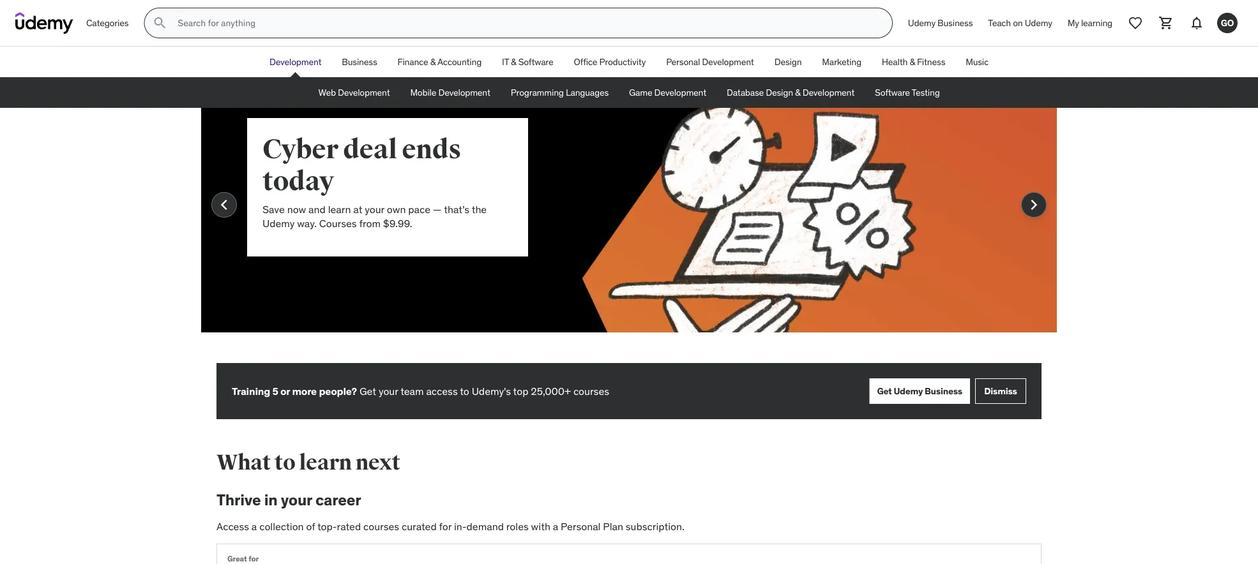 Task type: describe. For each thing, give the bounding box(es) containing it.
access
[[426, 385, 458, 398]]

design link
[[765, 47, 812, 77]]

personal development link
[[656, 47, 765, 77]]

wishlist image
[[1128, 15, 1144, 31]]

software testing
[[875, 87, 940, 98]]

that's
[[444, 203, 470, 216]]

database design & development link
[[717, 77, 865, 108]]

what to learn next
[[217, 450, 400, 476]]

dismiss button
[[976, 379, 1027, 404]]

career
[[316, 491, 361, 510]]

1 horizontal spatial get
[[878, 386, 892, 397]]

on
[[1013, 17, 1023, 29]]

health & fitness
[[882, 56, 946, 68]]

mobile development link
[[400, 77, 501, 108]]

in
[[264, 491, 278, 510]]

1 vertical spatial to
[[275, 450, 295, 476]]

top-
[[318, 520, 337, 533]]

—
[[433, 203, 442, 216]]

courses inside thrive in your career element
[[364, 520, 399, 533]]

go
[[1221, 17, 1235, 28]]

training
[[232, 385, 270, 398]]

health
[[882, 56, 908, 68]]

0 vertical spatial software
[[519, 56, 554, 68]]

udemy inside udemy business link
[[908, 17, 936, 29]]

languages
[[566, 87, 609, 98]]

25,000+
[[531, 385, 571, 398]]

learning
[[1082, 17, 1113, 29]]

what
[[217, 450, 271, 476]]

0 vertical spatial business
[[938, 17, 973, 29]]

2 vertical spatial business
[[925, 386, 963, 397]]

rated
[[337, 520, 361, 533]]

marketing link
[[812, 47, 872, 77]]

thrive in your career
[[217, 491, 361, 510]]

game
[[629, 87, 653, 98]]

roles
[[507, 520, 529, 533]]

udemy's
[[472, 385, 511, 398]]

get udemy business
[[878, 386, 963, 397]]

office productivity
[[574, 56, 646, 68]]

own
[[387, 203, 406, 216]]

programming languages
[[511, 87, 609, 98]]

marketing
[[823, 56, 862, 68]]

save
[[263, 203, 285, 216]]

programming languages link
[[501, 77, 619, 108]]

web development link
[[308, 77, 400, 108]]

mobile development
[[411, 87, 491, 98]]

0 horizontal spatial for
[[249, 555, 259, 565]]

go link
[[1213, 8, 1243, 38]]

thrive
[[217, 491, 261, 510]]

1 a from the left
[[252, 520, 257, 533]]

get udemy business link
[[870, 379, 971, 404]]

1 vertical spatial software
[[875, 87, 910, 98]]

the
[[472, 203, 487, 216]]

finance & accounting
[[398, 56, 482, 68]]

personal development
[[666, 56, 754, 68]]

with
[[531, 520, 551, 533]]

game development
[[629, 87, 707, 98]]

development for game development
[[655, 87, 707, 98]]

0 horizontal spatial get
[[360, 385, 376, 398]]

database
[[727, 87, 764, 98]]

access a collection of top-rated courses curated for in-demand roles with a personal plan subscription.
[[217, 520, 685, 533]]

from
[[359, 217, 381, 230]]

teach on udemy
[[989, 17, 1053, 29]]

at
[[354, 203, 363, 216]]

personal inside thrive in your career element
[[561, 520, 601, 533]]

top
[[513, 385, 529, 398]]

cyber deal ends today save now and learn at your own pace — that's the udemy way. courses from $9.99.
[[263, 133, 487, 230]]

thrive in your career element
[[217, 491, 1042, 565]]

programming
[[511, 87, 564, 98]]

& for fitness
[[910, 56, 915, 68]]

access
[[217, 520, 249, 533]]

finance
[[398, 56, 428, 68]]

collection
[[260, 520, 304, 533]]

music link
[[956, 47, 999, 77]]

productivity
[[600, 56, 646, 68]]

5
[[272, 385, 278, 398]]

plan
[[603, 520, 624, 533]]

development down the marketing link
[[803, 87, 855, 98]]

music
[[966, 56, 989, 68]]

deal
[[343, 133, 397, 166]]

health & fitness link
[[872, 47, 956, 77]]

1 vertical spatial design
[[766, 87, 793, 98]]



Task type: vqa. For each thing, say whether or not it's contained in the screenshot.
search engine optimization (seo), link building
no



Task type: locate. For each thing, give the bounding box(es) containing it.
team
[[401, 385, 424, 398]]

0 vertical spatial personal
[[666, 56, 700, 68]]

it & software
[[502, 56, 554, 68]]

learn up courses
[[328, 203, 351, 216]]

& right health
[[910, 56, 915, 68]]

more
[[292, 385, 317, 398]]

your right "in"
[[281, 491, 312, 510]]

Search for anything text field
[[175, 12, 877, 34]]

0 vertical spatial design
[[775, 56, 802, 68]]

1 vertical spatial learn
[[299, 450, 352, 476]]

learn
[[328, 203, 351, 216], [299, 450, 352, 476]]

office productivity link
[[564, 47, 656, 77]]

people?
[[319, 385, 357, 398]]

today
[[263, 165, 334, 198]]

development up web
[[270, 56, 322, 68]]

& for software
[[511, 56, 517, 68]]

categories
[[86, 17, 129, 29]]

courses right 25,000+
[[574, 385, 610, 398]]

2 a from the left
[[553, 520, 559, 533]]

development down business link
[[338, 87, 390, 98]]

for
[[439, 520, 452, 533], [249, 555, 259, 565]]

0 vertical spatial to
[[460, 385, 470, 398]]

1 horizontal spatial for
[[439, 520, 452, 533]]

a right access
[[252, 520, 257, 533]]

next
[[356, 450, 400, 476]]

office
[[574, 56, 598, 68]]

0 horizontal spatial a
[[252, 520, 257, 533]]

1 horizontal spatial to
[[460, 385, 470, 398]]

$9.99.
[[383, 217, 412, 230]]

development right the game
[[655, 87, 707, 98]]

to right access
[[460, 385, 470, 398]]

game development link
[[619, 77, 717, 108]]

and
[[309, 203, 326, 216]]

personal up game development
[[666, 56, 700, 68]]

training 5 or more people? get your team access to udemy's top 25,000+ courses
[[232, 385, 610, 398]]

development link
[[259, 47, 332, 77]]

business left teach
[[938, 17, 973, 29]]

learn inside cyber deal ends today save now and learn at your own pace — that's the udemy way. courses from $9.99.
[[328, 203, 351, 216]]

now
[[287, 203, 306, 216]]

udemy business link
[[901, 8, 981, 38]]

of
[[306, 520, 315, 533]]

& right finance
[[430, 56, 436, 68]]

teach on udemy link
[[981, 8, 1060, 38]]

2 vertical spatial your
[[281, 491, 312, 510]]

it
[[502, 56, 509, 68]]

software down health
[[875, 87, 910, 98]]

software
[[519, 56, 554, 68], [875, 87, 910, 98]]

development for personal development
[[702, 56, 754, 68]]

categories button
[[79, 8, 136, 38]]

0 horizontal spatial personal
[[561, 520, 601, 533]]

or
[[280, 385, 290, 398]]

development for mobile development
[[439, 87, 491, 98]]

my
[[1068, 17, 1080, 29]]

for left in-
[[439, 520, 452, 533]]

testing
[[912, 87, 940, 98]]

business link
[[332, 47, 388, 77]]

carousel element
[[201, 77, 1057, 364]]

to up thrive in your career
[[275, 450, 295, 476]]

design up 'database design & development' at the top
[[775, 56, 802, 68]]

personal left plan
[[561, 520, 601, 533]]

dismiss
[[985, 386, 1018, 397]]

design down design link at the top right of the page
[[766, 87, 793, 98]]

it & software link
[[492, 47, 564, 77]]

udemy
[[908, 17, 936, 29], [1025, 17, 1053, 29], [263, 217, 295, 230], [894, 386, 923, 397]]

1 vertical spatial for
[[249, 555, 259, 565]]

udemy inside teach on udemy link
[[1025, 17, 1053, 29]]

design
[[775, 56, 802, 68], [766, 87, 793, 98]]

mobile
[[411, 87, 437, 98]]

& right 'it'
[[511, 56, 517, 68]]

learn up career
[[299, 450, 352, 476]]

0 vertical spatial for
[[439, 520, 452, 533]]

web
[[318, 87, 336, 98]]

software testing link
[[865, 77, 950, 108]]

0 vertical spatial courses
[[574, 385, 610, 398]]

way.
[[297, 217, 317, 230]]

finance & accounting link
[[388, 47, 492, 77]]

1 vertical spatial courses
[[364, 520, 399, 533]]

development up the database
[[702, 56, 754, 68]]

udemy image
[[15, 12, 73, 34]]

courses
[[574, 385, 610, 398], [364, 520, 399, 533]]

&
[[430, 56, 436, 68], [511, 56, 517, 68], [910, 56, 915, 68], [796, 87, 801, 98]]

1 vertical spatial personal
[[561, 520, 601, 533]]

great for
[[227, 555, 259, 565]]

0 horizontal spatial software
[[519, 56, 554, 68]]

subscription.
[[626, 520, 685, 533]]

a right with
[[553, 520, 559, 533]]

business left dismiss
[[925, 386, 963, 397]]

your inside cyber deal ends today save now and learn at your own pace — that's the udemy way. courses from $9.99.
[[365, 203, 385, 216]]

pace
[[408, 203, 431, 216]]

cyber
[[263, 133, 338, 166]]

& for accounting
[[430, 56, 436, 68]]

courses right rated
[[364, 520, 399, 533]]

udemy business
[[908, 17, 973, 29]]

development for web development
[[338, 87, 390, 98]]

shopping cart with 0 items image
[[1159, 15, 1174, 31]]

for right the great in the bottom left of the page
[[249, 555, 259, 565]]

to
[[460, 385, 470, 398], [275, 450, 295, 476]]

fitness
[[917, 56, 946, 68]]

web development
[[318, 87, 390, 98]]

software right 'it'
[[519, 56, 554, 68]]

business
[[938, 17, 973, 29], [342, 56, 377, 68], [925, 386, 963, 397]]

0 horizontal spatial courses
[[364, 520, 399, 533]]

1 horizontal spatial courses
[[574, 385, 610, 398]]

get
[[360, 385, 376, 398], [878, 386, 892, 397]]

demand
[[467, 520, 504, 533]]

development down accounting
[[439, 87, 491, 98]]

& down design link at the top right of the page
[[796, 87, 801, 98]]

courses
[[319, 217, 357, 230]]

previous image
[[214, 195, 234, 215]]

business up web development
[[342, 56, 377, 68]]

curated
[[402, 520, 437, 533]]

0 vertical spatial learn
[[328, 203, 351, 216]]

1 horizontal spatial personal
[[666, 56, 700, 68]]

your left team
[[379, 385, 398, 398]]

udemy inside get udemy business link
[[894, 386, 923, 397]]

notifications image
[[1190, 15, 1205, 31]]

next image
[[1024, 195, 1045, 215]]

1 vertical spatial business
[[342, 56, 377, 68]]

development
[[270, 56, 322, 68], [702, 56, 754, 68], [338, 87, 390, 98], [439, 87, 491, 98], [655, 87, 707, 98], [803, 87, 855, 98]]

1 horizontal spatial software
[[875, 87, 910, 98]]

your
[[365, 203, 385, 216], [379, 385, 398, 398], [281, 491, 312, 510]]

accounting
[[438, 56, 482, 68]]

your up from
[[365, 203, 385, 216]]

great
[[227, 555, 247, 565]]

your inside thrive in your career element
[[281, 491, 312, 510]]

0 vertical spatial your
[[365, 203, 385, 216]]

database design & development
[[727, 87, 855, 98]]

in-
[[454, 520, 467, 533]]

udemy inside cyber deal ends today save now and learn at your own pace — that's the udemy way. courses from $9.99.
[[263, 217, 295, 230]]

teach
[[989, 17, 1011, 29]]

1 horizontal spatial a
[[553, 520, 559, 533]]

0 horizontal spatial to
[[275, 450, 295, 476]]

1 vertical spatial your
[[379, 385, 398, 398]]

submit search image
[[152, 15, 168, 31]]



